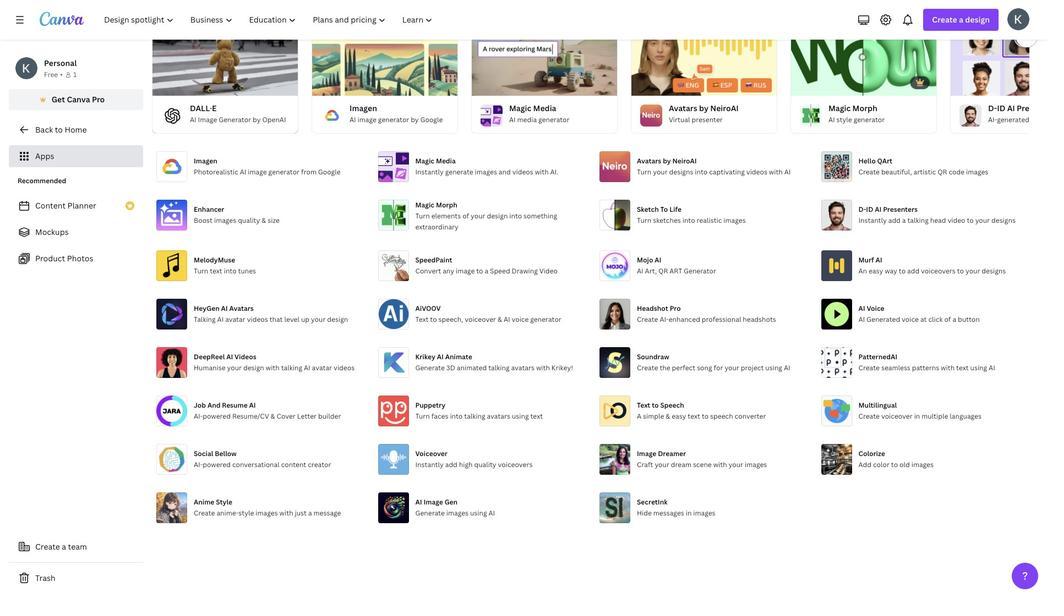 Task type: locate. For each thing, give the bounding box(es) containing it.
mojo ai ai art, qr art generator
[[637, 255, 716, 276]]

videos
[[235, 352, 256, 362]]

1 vertical spatial avatars
[[637, 156, 662, 166]]

0 horizontal spatial avatars
[[487, 412, 511, 421]]

in inside 'multilingual create voiceover in multiple languages'
[[915, 412, 920, 421]]

your right video
[[976, 216, 990, 225]]

& down speech
[[666, 412, 670, 421]]

d- inside the d-id ai presenters instantly add a talking head video to your designs
[[859, 205, 867, 214]]

pro up "enhanced"
[[670, 304, 681, 313]]

2 vertical spatial instantly
[[416, 460, 444, 470]]

of right click
[[945, 315, 951, 324]]

images left the just
[[256, 509, 278, 518]]

your down videos
[[227, 363, 242, 373]]

1 vertical spatial of
[[945, 315, 951, 324]]

turn up sketch
[[637, 167, 652, 177]]

in for multiple
[[915, 412, 920, 421]]

generate inside krikey ai animate generate 3d animated talking avatars with krikey!
[[416, 363, 445, 373]]

with inside image dreamer craft your dream scene with your images
[[714, 460, 727, 470]]

0 vertical spatial instantly
[[416, 167, 444, 177]]

1 horizontal spatial in
[[915, 412, 920, 421]]

morph up hello on the right
[[853, 103, 878, 113]]

morph inside magic morph ai style generator
[[853, 103, 878, 113]]

social bellow ai-powered conversational content creator
[[194, 449, 331, 470]]

voiceovers inside voiceover instantly add high quality voiceovers
[[498, 460, 533, 470]]

1 horizontal spatial style
[[837, 115, 852, 124]]

to inside back to home link
[[55, 124, 63, 135]]

1 vertical spatial morph
[[436, 200, 457, 210]]

ai inside soundraw create the perfect song for your project using ai
[[784, 363, 791, 373]]

avatar right talking
[[225, 315, 245, 324]]

1 vertical spatial avatars
[[487, 412, 511, 421]]

your right for
[[725, 363, 740, 373]]

imagen inside imagen photorealistic ai image generator from google
[[194, 156, 217, 166]]

d- up generated
[[989, 103, 997, 113]]

image up craft
[[637, 449, 657, 459]]

quality left size at the top left of page
[[238, 216, 260, 225]]

avatars by neiroai image
[[632, 18, 777, 96], [640, 105, 663, 127]]

instantly left generate
[[416, 167, 444, 177]]

talking right animated
[[489, 363, 510, 373]]

easy right an
[[869, 267, 883, 276]]

create inside anime style create anime-style images with just a message
[[194, 509, 215, 518]]

song
[[697, 363, 712, 373]]

create a team
[[35, 542, 87, 552]]

to right video
[[967, 216, 974, 225]]

id up generated
[[997, 103, 1006, 113]]

1 horizontal spatial google
[[421, 115, 443, 124]]

ai-
[[989, 115, 997, 124], [660, 315, 669, 324], [194, 412, 203, 421], [194, 460, 203, 470]]

generate down gen
[[416, 509, 445, 518]]

1 vertical spatial voiceover
[[882, 412, 913, 421]]

videos right and
[[513, 167, 533, 177]]

0 horizontal spatial add
[[445, 460, 458, 470]]

0 vertical spatial in
[[915, 412, 920, 421]]

neiroai inside avatars by neiroai virtual presenter
[[711, 103, 739, 113]]

google
[[421, 115, 443, 124], [318, 167, 341, 177]]

magic media ai media generator
[[509, 103, 570, 124]]

avatars right the heygen
[[229, 304, 254, 313]]

with inside deepreel ai videos humanise your design with talking ai avatar videos
[[266, 363, 280, 373]]

imagen for imagen ai image generator by google
[[350, 103, 377, 113]]

of
[[463, 211, 469, 221], [945, 315, 951, 324]]

get canva pro button
[[9, 89, 143, 110]]

avatars inside avatars by neiroai turn your designs into captivating videos with ai
[[637, 156, 662, 166]]

with right scene
[[714, 460, 727, 470]]

& left size at the top left of page
[[262, 216, 266, 225]]

old
[[900, 460, 910, 470]]

images inside image dreamer craft your dream scene with your images
[[745, 460, 767, 470]]

image inside dall·e ai image generator by openai
[[198, 115, 217, 124]]

voiceover down the multilingual
[[882, 412, 913, 421]]

multilingual
[[859, 401, 897, 410]]

magic inside the magic media instantly generate images and videos with ai.
[[416, 156, 435, 166]]

images right old
[[912, 460, 934, 470]]

add inside the murf ai an easy way to add voiceovers to your designs
[[908, 267, 920, 276]]

images down enhancer
[[214, 216, 236, 225]]

0 horizontal spatial id
[[866, 205, 874, 214]]

quality right high
[[474, 460, 497, 470]]

0 vertical spatial avatars
[[669, 103, 698, 113]]

d-id ai presenters image
[[951, 18, 1047, 96], [960, 105, 982, 127]]

neiroai for avatars by neiroai virtual presenter
[[711, 103, 739, 113]]

to left speed
[[477, 267, 483, 276]]

1 horizontal spatial qr
[[938, 167, 948, 177]]

imagen ai image generator by google
[[350, 103, 443, 124]]

0 horizontal spatial avatar
[[225, 315, 245, 324]]

1 horizontal spatial media
[[533, 103, 557, 113]]

voiceovers up ai voice ai generated voice at click of a button at the bottom
[[921, 267, 956, 276]]

ai inside magic media ai media generator
[[509, 115, 516, 124]]

media up generate
[[436, 156, 456, 166]]

create a design
[[933, 14, 990, 25]]

0 vertical spatial d-
[[989, 103, 997, 113]]

ai- down job
[[194, 412, 203, 421]]

1 vertical spatial image
[[637, 449, 657, 459]]

1 vertical spatial media
[[436, 156, 456, 166]]

list
[[9, 195, 143, 270]]

1 vertical spatial instantly
[[859, 216, 887, 225]]

turn down puppetry
[[416, 412, 430, 421]]

1 horizontal spatial image
[[358, 115, 377, 124]]

with right 'patterns'
[[941, 363, 955, 373]]

add down presenters
[[889, 216, 901, 225]]

magic media instantly generate images and videos with ai.
[[416, 156, 559, 177]]

turn inside puppetry turn faces into talking avatars using text
[[416, 412, 430, 421]]

pro right canva at top
[[92, 94, 105, 105]]

generate inside ai image gen generate images using ai
[[416, 509, 445, 518]]

generate
[[416, 363, 445, 373], [416, 509, 445, 518]]

instantly down voiceover
[[416, 460, 444, 470]]

0 vertical spatial imagen image
[[312, 18, 458, 96]]

speedpaint
[[416, 255, 452, 265]]

& inside aivoov text to speech, voiceover & ai voice generator
[[498, 315, 502, 324]]

recommended
[[18, 176, 66, 186]]

qr
[[938, 167, 948, 177], [659, 267, 668, 276]]

0 vertical spatial pro
[[92, 94, 105, 105]]

images right the code
[[967, 167, 989, 177]]

ai
[[1008, 103, 1015, 113], [190, 115, 196, 124], [350, 115, 356, 124], [509, 115, 516, 124], [829, 115, 835, 124], [240, 167, 246, 177], [785, 167, 791, 177], [875, 205, 882, 214], [655, 255, 662, 265], [876, 255, 883, 265], [637, 267, 644, 276], [221, 304, 228, 313], [859, 304, 866, 313], [217, 315, 224, 324], [504, 315, 510, 324], [859, 315, 865, 324], [226, 352, 233, 362], [437, 352, 444, 362], [304, 363, 310, 373], [784, 363, 791, 373], [989, 363, 996, 373], [249, 401, 256, 410], [416, 498, 422, 507], [489, 509, 495, 518]]

images right the realistic
[[724, 216, 746, 225]]

avatars inside avatars by neiroai virtual presenter
[[669, 103, 698, 113]]

add
[[889, 216, 901, 225], [908, 267, 920, 276], [445, 460, 458, 470]]

in right messages
[[686, 509, 692, 518]]

media
[[533, 103, 557, 113], [436, 156, 456, 166]]

product photos link
[[9, 248, 143, 270]]

generator inside imagen photorealistic ai image generator from google
[[269, 167, 300, 177]]

magic inside magic morph ai style generator
[[829, 103, 851, 113]]

qr right art,
[[659, 267, 668, 276]]

d- left presenters
[[859, 205, 867, 214]]

image inside speedpaint convert any image to a speed drawing video
[[456, 267, 475, 276]]

extraordinary
[[416, 222, 459, 232]]

0 vertical spatial generator
[[219, 115, 251, 124]]

text down aivoov
[[416, 315, 429, 324]]

1 horizontal spatial avatars
[[511, 363, 535, 373]]

your right elements
[[471, 211, 485, 221]]

1 generate from the top
[[416, 363, 445, 373]]

magic media image
[[472, 18, 617, 96], [481, 105, 503, 127]]

any
[[443, 267, 454, 276]]

using inside ai image gen generate images using ai
[[470, 509, 487, 518]]

quality inside "enhancer boost images quality & size"
[[238, 216, 260, 225]]

image inside ai image gen generate images using ai
[[424, 498, 443, 507]]

text inside melodymuse turn text into tunes
[[210, 267, 222, 276]]

talking right "faces"
[[464, 412, 486, 421]]

avatar up builder
[[312, 363, 332, 373]]

2 vertical spatial avatars
[[229, 304, 254, 313]]

1 vertical spatial avatar
[[312, 363, 332, 373]]

generate down krikey
[[416, 363, 445, 373]]

voiceover
[[465, 315, 496, 324], [882, 412, 913, 421]]

at
[[921, 315, 927, 324]]

image inside image dreamer craft your dream scene with your images
[[637, 449, 657, 459]]

deepreel ai videos humanise your design with talking ai avatar videos
[[194, 352, 355, 373]]

0 vertical spatial media
[[533, 103, 557, 113]]

images inside ai image gen generate images using ai
[[447, 509, 469, 518]]

create inside patternedai create seamless patterns with text using ai
[[859, 363, 880, 373]]

turn down sketch
[[637, 216, 652, 225]]

puppetry turn faces into talking avatars using text
[[416, 401, 543, 421]]

head
[[931, 216, 946, 225]]

id for d-id ai presenters
[[866, 205, 874, 214]]

add right way
[[908, 267, 920, 276]]

avatars by neiroai turn your designs into captivating videos with ai
[[637, 156, 791, 177]]

imagen image
[[312, 18, 458, 96], [321, 105, 343, 127]]

free
[[44, 70, 58, 79]]

0 vertical spatial image
[[198, 115, 217, 124]]

using
[[766, 363, 783, 373], [971, 363, 988, 373], [512, 412, 529, 421], [470, 509, 487, 518]]

0 horizontal spatial qr
[[659, 267, 668, 276]]

multiple
[[922, 412, 949, 421]]

voice down drawing on the top
[[512, 315, 529, 324]]

images inside 'hello qart create beautiful, artistic qr code images'
[[967, 167, 989, 177]]

0 horizontal spatial voiceover
[[465, 315, 496, 324]]

1 horizontal spatial voice
[[902, 315, 919, 324]]

1 vertical spatial d-
[[859, 205, 867, 214]]

get
[[52, 94, 65, 105]]

your up the to
[[653, 167, 668, 177]]

beautiful,
[[882, 167, 912, 177]]

image dreamer craft your dream scene with your images
[[637, 449, 767, 470]]

powered down bellow
[[203, 460, 231, 470]]

a inside dropdown button
[[959, 14, 964, 25]]

1 horizontal spatial text
[[637, 401, 651, 410]]

1 vertical spatial text
[[637, 401, 651, 410]]

& left cover at the bottom left
[[271, 412, 275, 421]]

2 vertical spatial image
[[424, 498, 443, 507]]

0 horizontal spatial avatars
[[229, 304, 254, 313]]

ai- left 'avata'
[[989, 115, 997, 124]]

neiroai
[[711, 103, 739, 113], [673, 156, 697, 166]]

talking inside deepreel ai videos humanise your design with talking ai avatar videos
[[281, 363, 302, 373]]

seamless
[[882, 363, 911, 373]]

voice inside ai voice ai generated voice at click of a button
[[902, 315, 919, 324]]

magic inside magic media ai media generator
[[509, 103, 532, 113]]

an
[[859, 267, 867, 276]]

deepreel
[[194, 352, 225, 362]]

anime style create anime-style images with just a message
[[194, 498, 341, 518]]

avatars up sketch
[[637, 156, 662, 166]]

text up a
[[637, 401, 651, 410]]

2 powered from the top
[[203, 460, 231, 470]]

with left the ai.
[[535, 167, 549, 177]]

media for magic media instantly generate images and videos with ai.
[[436, 156, 456, 166]]

2 vertical spatial image
[[456, 267, 475, 276]]

0 horizontal spatial quality
[[238, 216, 260, 225]]

design right up
[[327, 315, 348, 324]]

2 horizontal spatial avatars
[[669, 103, 698, 113]]

message
[[314, 509, 341, 518]]

ai inside imagen ai image generator by google
[[350, 115, 356, 124]]

videos inside avatars by neiroai turn your designs into captivating videos with ai
[[747, 167, 768, 177]]

1 horizontal spatial easy
[[869, 267, 883, 276]]

with inside anime style create anime-style images with just a message
[[280, 509, 293, 518]]

1 vertical spatial voiceovers
[[498, 460, 533, 470]]

mockups link
[[9, 221, 143, 243]]

morph
[[853, 103, 878, 113], [436, 200, 457, 210]]

0 horizontal spatial pro
[[92, 94, 105, 105]]

magic morph image
[[791, 18, 937, 96], [800, 105, 822, 127]]

create
[[933, 14, 958, 25], [859, 167, 880, 177], [637, 315, 658, 324], [637, 363, 658, 373], [859, 363, 880, 373], [859, 412, 880, 421], [194, 509, 215, 518], [35, 542, 60, 552]]

generator right art on the top of the page
[[684, 267, 716, 276]]

google inside imagen ai image generator by google
[[421, 115, 443, 124]]

1 vertical spatial style
[[239, 509, 254, 518]]

0 horizontal spatial voice
[[512, 315, 529, 324]]

presente
[[1017, 103, 1047, 113]]

1 vertical spatial magic media image
[[481, 105, 503, 127]]

0 vertical spatial voiceover
[[465, 315, 496, 324]]

0 vertical spatial image
[[358, 115, 377, 124]]

turn inside magic morph turn elements of your design into something extraordinary
[[416, 211, 430, 221]]

murf
[[859, 255, 874, 265]]

2 voice from the left
[[902, 315, 919, 324]]

to up simple
[[652, 401, 659, 410]]

neiroai for avatars by neiroai turn your designs into captivating videos with ai
[[673, 156, 697, 166]]

0 vertical spatial morph
[[853, 103, 878, 113]]

0 vertical spatial quality
[[238, 216, 260, 225]]

ai image gen generate images using ai
[[416, 498, 495, 518]]

your up button at right
[[966, 267, 981, 276]]

0 horizontal spatial easy
[[672, 412, 686, 421]]

neiroai inside avatars by neiroai turn your designs into captivating videos with ai
[[673, 156, 697, 166]]

0 horizontal spatial imagen
[[194, 156, 217, 166]]

0 horizontal spatial voiceovers
[[498, 460, 533, 470]]

talking left head
[[908, 216, 929, 225]]

avatars up virtual
[[669, 103, 698, 113]]

1 vertical spatial neiroai
[[673, 156, 697, 166]]

1 vertical spatial designs
[[992, 216, 1016, 225]]

2 generate from the top
[[416, 509, 445, 518]]

drawing
[[512, 267, 538, 276]]

id inside the d-id ai presenters instantly add a talking head video to your designs
[[866, 205, 874, 214]]

instantly
[[416, 167, 444, 177], [859, 216, 887, 225], [416, 460, 444, 470]]

your right up
[[311, 315, 326, 324]]

0 vertical spatial voiceovers
[[921, 267, 956, 276]]

voiceovers right high
[[498, 460, 533, 470]]

instantly inside the magic media instantly generate images and videos with ai.
[[416, 167, 444, 177]]

instantly down presenters
[[859, 216, 887, 225]]

avatars up voiceover instantly add high quality voiceovers
[[487, 412, 511, 421]]

to up button at right
[[958, 267, 964, 276]]

into inside 'sketch to life turn sketches into realistic images'
[[683, 216, 695, 225]]

magic for magic media instantly generate images and videos with ai.
[[416, 156, 435, 166]]

design left kendall parks icon on the right
[[966, 14, 990, 25]]

1 horizontal spatial avatars
[[637, 156, 662, 166]]

avatars inside krikey ai animate generate 3d animated talking avatars with krikey!
[[511, 363, 535, 373]]

builder
[[318, 412, 341, 421]]

colorize add color to old images
[[859, 449, 934, 470]]

avatars for avatars by neiroai turn your designs into captivating videos with ai
[[637, 156, 662, 166]]

avatars left krikey!
[[511, 363, 535, 373]]

0 vertical spatial magic media image
[[472, 18, 617, 96]]

talking down level
[[281, 363, 302, 373]]

3d
[[447, 363, 455, 373]]

d- for d-id ai presenters
[[859, 205, 867, 214]]

code
[[949, 167, 965, 177]]

0 vertical spatial generate
[[416, 363, 445, 373]]

& up krikey ai animate generate 3d animated talking avatars with krikey!
[[498, 315, 502, 324]]

enhancer
[[194, 205, 224, 214]]

into left captivating
[[695, 167, 708, 177]]

morph inside magic morph turn elements of your design into something extraordinary
[[436, 200, 457, 210]]

1 horizontal spatial add
[[889, 216, 901, 225]]

1 horizontal spatial generator
[[684, 267, 716, 276]]

2 vertical spatial designs
[[982, 267, 1006, 276]]

text to speech a simple & easy text to speech converter
[[637, 401, 766, 421]]

dall·e ai image generator by openai
[[190, 103, 286, 124]]

krikey
[[416, 352, 436, 362]]

0 vertical spatial style
[[837, 115, 852, 124]]

with left the just
[[280, 509, 293, 518]]

0 horizontal spatial google
[[318, 167, 341, 177]]

design left something in the top of the page
[[487, 211, 508, 221]]

into right "faces"
[[450, 412, 463, 421]]

easy down speech
[[672, 412, 686, 421]]

0 horizontal spatial d-
[[859, 205, 867, 214]]

generator inside dall·e ai image generator by openai
[[219, 115, 251, 124]]

easy inside text to speech a simple & easy text to speech converter
[[672, 412, 686, 421]]

0 vertical spatial add
[[889, 216, 901, 225]]

0 vertical spatial google
[[421, 115, 443, 124]]

hello
[[859, 156, 876, 166]]

easy
[[869, 267, 883, 276], [672, 412, 686, 421]]

the
[[660, 363, 671, 373]]

voice left at
[[902, 315, 919, 324]]

create inside 'multilingual create voiceover in multiple languages'
[[859, 412, 880, 421]]

text
[[210, 267, 222, 276], [957, 363, 969, 373], [531, 412, 543, 421], [688, 412, 700, 421]]

0 vertical spatial of
[[463, 211, 469, 221]]

0 vertical spatial designs
[[669, 167, 694, 177]]

ai inside dall·e ai image generator by openai
[[190, 115, 196, 124]]

turn inside avatars by neiroai turn your designs into captivating videos with ai
[[637, 167, 652, 177]]

boost
[[194, 216, 213, 225]]

0 horizontal spatial media
[[436, 156, 456, 166]]

professional
[[702, 315, 742, 324]]

2 horizontal spatial add
[[908, 267, 920, 276]]

2 horizontal spatial image
[[456, 267, 475, 276]]

videos inside deepreel ai videos humanise your design with talking ai avatar videos
[[334, 363, 355, 373]]

text inside aivoov text to speech, voiceover & ai voice generator
[[416, 315, 429, 324]]

1 powered from the top
[[203, 412, 231, 421]]

1 horizontal spatial d-
[[989, 103, 997, 113]]

2 vertical spatial add
[[445, 460, 458, 470]]

0 horizontal spatial of
[[463, 211, 469, 221]]

ai inside aivoov text to speech, voiceover & ai voice generator
[[504, 315, 510, 324]]

0 horizontal spatial morph
[[436, 200, 457, 210]]

1 vertical spatial pro
[[670, 304, 681, 313]]

1 vertical spatial generator
[[684, 267, 716, 276]]

perfect
[[672, 363, 696, 373]]

1 horizontal spatial voiceover
[[882, 412, 913, 421]]

id for d-id ai presente
[[997, 103, 1006, 113]]

1 vertical spatial quality
[[474, 460, 497, 470]]

ai- down social
[[194, 460, 203, 470]]

images down converter
[[745, 460, 767, 470]]

with left krikey!
[[536, 363, 550, 373]]

easy inside the murf ai an easy way to add voiceovers to your designs
[[869, 267, 883, 276]]

your inside the d-id ai presenters instantly add a talking head video to your designs
[[976, 216, 990, 225]]

of right elements
[[463, 211, 469, 221]]

image for imagen photorealistic ai image generator from google
[[248, 167, 267, 177]]

turn up extraordinary
[[416, 211, 430, 221]]

ai- inside d-id ai presente ai-generated avata
[[989, 115, 997, 124]]

1 horizontal spatial of
[[945, 315, 951, 324]]

id left presenters
[[866, 205, 874, 214]]

in for images
[[686, 509, 692, 518]]

create a team button
[[9, 536, 143, 558]]

morph up elements
[[436, 200, 457, 210]]

style
[[216, 498, 232, 507]]

designs inside the d-id ai presenters instantly add a talking head video to your designs
[[992, 216, 1016, 225]]

0 vertical spatial neiroai
[[711, 103, 739, 113]]

videos inside the magic media instantly generate images and videos with ai.
[[513, 167, 533, 177]]

generator inside imagen ai image generator by google
[[378, 115, 409, 124]]

0 horizontal spatial image
[[248, 167, 267, 177]]

with right captivating
[[769, 167, 783, 177]]

morph for magic morph ai style generator
[[853, 103, 878, 113]]

0 vertical spatial easy
[[869, 267, 883, 276]]

to down aivoov
[[430, 315, 437, 324]]

in left multiple
[[915, 412, 920, 421]]

0 horizontal spatial image
[[198, 115, 217, 124]]

image down dall·e
[[198, 115, 217, 124]]

1 vertical spatial id
[[866, 205, 874, 214]]

0 vertical spatial avatar
[[225, 315, 245, 324]]

images inside the secretink hide messages in images
[[694, 509, 716, 518]]

id inside d-id ai presente ai-generated avata
[[997, 103, 1006, 113]]

to left old
[[892, 460, 898, 470]]

image
[[358, 115, 377, 124], [248, 167, 267, 177], [456, 267, 475, 276]]

1 horizontal spatial morph
[[853, 103, 878, 113]]

melodymuse turn text into tunes
[[194, 255, 256, 276]]

talking inside the d-id ai presenters instantly add a talking head video to your designs
[[908, 216, 929, 225]]

magic
[[509, 103, 532, 113], [829, 103, 851, 113], [416, 156, 435, 166], [416, 200, 435, 210]]

ai- down headshot
[[660, 315, 669, 324]]

text
[[416, 315, 429, 324], [637, 401, 651, 410]]

0 vertical spatial qr
[[938, 167, 948, 177]]

image for speedpaint convert any image to a speed drawing video
[[456, 267, 475, 276]]

media for magic media ai media generator
[[533, 103, 557, 113]]

ai inside job and resume ai ai-powered resume/cv & cover letter builder
[[249, 401, 256, 410]]

from
[[301, 167, 317, 177]]

with
[[535, 167, 549, 177], [769, 167, 783, 177], [266, 363, 280, 373], [536, 363, 550, 373], [941, 363, 955, 373], [714, 460, 727, 470], [280, 509, 293, 518]]

1 voice from the left
[[512, 315, 529, 324]]

images left and
[[475, 167, 497, 177]]

ai- inside "headshot pro create ai-enhanced professional headshots"
[[660, 315, 669, 324]]

to inside speedpaint convert any image to a speed drawing video
[[477, 267, 483, 276]]

into left the realistic
[[683, 216, 695, 225]]

design inside magic morph turn elements of your design into something extraordinary
[[487, 211, 508, 221]]

2 horizontal spatial image
[[637, 449, 657, 459]]

with up job and resume ai ai-powered resume/cv & cover letter builder
[[266, 363, 280, 373]]

0 horizontal spatial in
[[686, 509, 692, 518]]

images inside "enhancer boost images quality & size"
[[214, 216, 236, 225]]

1 horizontal spatial imagen
[[350, 103, 377, 113]]

of inside ai voice ai generated voice at click of a button
[[945, 315, 951, 324]]

a inside the d-id ai presenters instantly add a talking head video to your designs
[[903, 216, 906, 225]]

using inside soundraw create the perfect song for your project using ai
[[766, 363, 783, 373]]

1 vertical spatial powered
[[203, 460, 231, 470]]

images inside 'sketch to life turn sketches into realistic images'
[[724, 216, 746, 225]]

neiroai up presenter
[[711, 103, 739, 113]]

1 horizontal spatial avatar
[[312, 363, 332, 373]]

1 horizontal spatial neiroai
[[711, 103, 739, 113]]

text inside patternedai create seamless patterns with text using ai
[[957, 363, 969, 373]]

images down gen
[[447, 509, 469, 518]]

scene
[[693, 460, 712, 470]]

speech
[[661, 401, 684, 410]]

avatar
[[225, 315, 245, 324], [312, 363, 332, 373]]

design down videos
[[243, 363, 264, 373]]



Task type: describe. For each thing, give the bounding box(es) containing it.
dreamer
[[658, 449, 686, 459]]

powered inside social bellow ai-powered conversational content creator
[[203, 460, 231, 470]]

into inside avatars by neiroai turn your designs into captivating videos with ai
[[695, 167, 708, 177]]

secretink
[[637, 498, 668, 507]]

content
[[281, 460, 306, 470]]

voiceover inside 'multilingual create voiceover in multiple languages'
[[882, 412, 913, 421]]

text inside text to speech a simple & easy text to speech converter
[[688, 412, 700, 421]]

melodymuse
[[194, 255, 235, 265]]

with inside the magic media instantly generate images and videos with ai.
[[535, 167, 549, 177]]

with inside patternedai create seamless patterns with text using ai
[[941, 363, 955, 373]]

ai voice ai generated voice at click of a button
[[859, 304, 980, 324]]

content planner link
[[9, 195, 143, 217]]

realistic
[[697, 216, 722, 225]]

images inside colorize add color to old images
[[912, 460, 934, 470]]

dream
[[671, 460, 692, 470]]

qr inside 'hello qart create beautiful, artistic qr code images'
[[938, 167, 948, 177]]

1 vertical spatial imagen image
[[321, 105, 343, 127]]

0 vertical spatial avatars by neiroai image
[[632, 18, 777, 96]]

planner
[[67, 200, 96, 211]]

create inside "headshot pro create ai-enhanced professional headshots"
[[637, 315, 658, 324]]

back
[[35, 124, 53, 135]]

& inside text to speech a simple & easy text to speech converter
[[666, 412, 670, 421]]

style inside anime style create anime-style images with just a message
[[239, 509, 254, 518]]

talking
[[194, 315, 216, 324]]

your down dreamer on the right
[[655, 460, 670, 470]]

morph for magic morph turn elements of your design into something extraordinary
[[436, 200, 457, 210]]

generator for morph
[[854, 115, 885, 124]]

generator for media
[[539, 115, 570, 124]]

anime-
[[217, 509, 239, 518]]

talking inside puppetry turn faces into talking avatars using text
[[464, 412, 486, 421]]

captivating
[[709, 167, 745, 177]]

dall·e image
[[161, 105, 183, 127]]

heygen ai avatars talking ai avatar videos that level up your design
[[194, 304, 348, 324]]

and
[[499, 167, 511, 177]]

way
[[885, 267, 898, 276]]

qr inside mojo ai ai art, qr art generator
[[659, 267, 668, 276]]

hide
[[637, 509, 652, 518]]

ai inside patternedai create seamless patterns with text using ai
[[989, 363, 996, 373]]

content
[[35, 200, 66, 211]]

0 vertical spatial d-id ai presenters image
[[951, 18, 1047, 96]]

add inside voiceover instantly add high quality voiceovers
[[445, 460, 458, 470]]

canva
[[67, 94, 90, 105]]

using inside puppetry turn faces into talking avatars using text
[[512, 412, 529, 421]]

create inside 'hello qart create beautiful, artistic qr code images'
[[859, 167, 880, 177]]

ai- inside job and resume ai ai-powered resume/cv & cover letter builder
[[194, 412, 203, 421]]

create inside soundraw create the perfect song for your project using ai
[[637, 363, 658, 373]]

for
[[714, 363, 723, 373]]

patterns
[[912, 363, 940, 373]]

sketch
[[637, 205, 659, 214]]

krikey ai animate generate 3d animated talking avatars with krikey!
[[416, 352, 573, 373]]

job and resume ai ai-powered resume/cv & cover letter builder
[[194, 401, 341, 421]]

enhancer boost images quality & size
[[194, 205, 280, 225]]

up
[[301, 315, 310, 324]]

social
[[194, 449, 213, 459]]

your inside soundraw create the perfect song for your project using ai
[[725, 363, 740, 373]]

into inside melodymuse turn text into tunes
[[224, 267, 237, 276]]

ai inside the murf ai an easy way to add voiceovers to your designs
[[876, 255, 883, 265]]

headshots
[[743, 315, 776, 324]]

openai
[[262, 115, 286, 124]]

ai- inside social bellow ai-powered conversational content creator
[[194, 460, 203, 470]]

using inside patternedai create seamless patterns with text using ai
[[971, 363, 988, 373]]

voiceovers inside the murf ai an easy way to add voiceovers to your designs
[[921, 267, 956, 276]]

dall·e image
[[153, 18, 298, 96]]

create a design button
[[924, 9, 999, 31]]

d- for d-id ai presente
[[989, 103, 997, 113]]

images inside the magic media instantly generate images and videos with ai.
[[475, 167, 497, 177]]

ai inside avatars by neiroai turn your designs into captivating videos with ai
[[785, 167, 791, 177]]

•
[[60, 70, 63, 79]]

style inside magic morph ai style generator
[[837, 115, 852, 124]]

ai inside krikey ai animate generate 3d animated talking avatars with krikey!
[[437, 352, 444, 362]]

a inside button
[[62, 542, 66, 552]]

job
[[194, 401, 206, 410]]

product
[[35, 253, 65, 264]]

list containing content planner
[[9, 195, 143, 270]]

your inside heygen ai avatars talking ai avatar videos that level up your design
[[311, 315, 326, 324]]

1 vertical spatial d-id ai presenters image
[[960, 105, 982, 127]]

convert
[[416, 267, 441, 276]]

by inside imagen ai image generator by google
[[411, 115, 419, 124]]

bellow
[[215, 449, 237, 459]]

multilingual create voiceover in multiple languages
[[859, 401, 982, 421]]

project
[[741, 363, 764, 373]]

your inside magic morph turn elements of your design into something extraordinary
[[471, 211, 485, 221]]

to inside the d-id ai presenters instantly add a talking head video to your designs
[[967, 216, 974, 225]]

a inside ai voice ai generated voice at click of a button
[[953, 315, 957, 324]]

avata
[[1031, 115, 1047, 124]]

avatars for avatars by neiroai virtual presenter
[[669, 103, 698, 113]]

something
[[524, 211, 557, 221]]

pro inside button
[[92, 94, 105, 105]]

messages
[[654, 509, 684, 518]]

free •
[[44, 70, 63, 79]]

dall·e
[[190, 103, 217, 113]]

turn inside 'sketch to life turn sketches into realistic images'
[[637, 216, 652, 225]]

add inside the d-id ai presenters instantly add a talking head video to your designs
[[889, 216, 901, 225]]

media
[[517, 115, 537, 124]]

speech,
[[439, 315, 463, 324]]

create inside dropdown button
[[933, 14, 958, 25]]

generator inside mojo ai ai art, qr art generator
[[684, 267, 716, 276]]

instantly inside voiceover instantly add high quality voiceovers
[[416, 460, 444, 470]]

magic for magic media ai media generator
[[509, 103, 532, 113]]

ai.
[[550, 167, 559, 177]]

simple
[[643, 412, 664, 421]]

kendall parks image
[[1008, 8, 1030, 30]]

designs inside the murf ai an easy way to add voiceovers to your designs
[[982, 267, 1006, 276]]

to inside colorize add color to old images
[[892, 460, 898, 470]]

0 vertical spatial magic morph image
[[791, 18, 937, 96]]

magic morph turn elements of your design into something extraordinary
[[416, 200, 557, 232]]

avatars inside heygen ai avatars talking ai avatar videos that level up your design
[[229, 304, 254, 313]]

artistic
[[914, 167, 936, 177]]

text inside puppetry turn faces into talking avatars using text
[[531, 412, 543, 421]]

voiceover instantly add high quality voiceovers
[[416, 449, 533, 470]]

videos inside heygen ai avatars talking ai avatar videos that level up your design
[[247, 315, 268, 324]]

trash
[[35, 573, 55, 584]]

presenter
[[692, 115, 723, 124]]

imagen photorealistic ai image generator from google
[[194, 156, 341, 177]]

apps link
[[9, 145, 143, 167]]

images inside anime style create anime-style images with just a message
[[256, 509, 278, 518]]

mojo
[[637, 255, 653, 265]]

generate
[[445, 167, 473, 177]]

a inside anime style create anime-style images with just a message
[[308, 509, 312, 518]]

by inside dall·e ai image generator by openai
[[253, 115, 261, 124]]

secretink hide messages in images
[[637, 498, 716, 518]]

voice
[[867, 304, 885, 313]]

headshot pro create ai-enhanced professional headshots
[[637, 304, 776, 324]]

content planner
[[35, 200, 96, 211]]

sketch to life turn sketches into realistic images
[[637, 205, 746, 225]]

to inside aivoov text to speech, voiceover & ai voice generator
[[430, 315, 437, 324]]

generator for photorealistic
[[269, 167, 300, 177]]

design inside deepreel ai videos humanise your design with talking ai avatar videos
[[243, 363, 264, 373]]

image inside imagen ai image generator by google
[[358, 115, 377, 124]]

d-id ai presente ai-generated avata
[[989, 103, 1047, 124]]

into inside magic morph turn elements of your design into something extraordinary
[[510, 211, 522, 221]]

photos
[[67, 253, 93, 264]]

avatars inside puppetry turn faces into talking avatars using text
[[487, 412, 511, 421]]

generator inside aivoov text to speech, voiceover & ai voice generator
[[531, 315, 562, 324]]

& inside job and resume ai ai-powered resume/cv & cover letter builder
[[271, 412, 275, 421]]

top level navigation element
[[97, 9, 442, 31]]

generate for image
[[416, 509, 445, 518]]

puppetry
[[416, 401, 446, 410]]

magic for magic morph turn elements of your design into something extraordinary
[[416, 200, 435, 210]]

with inside krikey ai animate generate 3d animated talking avatars with krikey!
[[536, 363, 550, 373]]

generated
[[997, 115, 1030, 124]]

quality inside voiceover instantly add high quality voiceovers
[[474, 460, 497, 470]]

letter
[[297, 412, 317, 421]]

trash link
[[9, 568, 143, 590]]

product photos
[[35, 253, 93, 264]]

a inside speedpaint convert any image to a speed drawing video
[[485, 267, 489, 276]]

art,
[[645, 267, 657, 276]]

a
[[637, 412, 642, 421]]

instantly inside the d-id ai presenters instantly add a talking head video to your designs
[[859, 216, 887, 225]]

magic for magic morph ai style generator
[[829, 103, 851, 113]]

video
[[540, 267, 558, 276]]

talking inside krikey ai animate generate 3d animated talking avatars with krikey!
[[489, 363, 510, 373]]

soundraw create the perfect song for your project using ai
[[637, 352, 791, 373]]

by inside avatars by neiroai turn your designs into captivating videos with ai
[[663, 156, 671, 166]]

1 vertical spatial magic morph image
[[800, 105, 822, 127]]

1 vertical spatial avatars by neiroai image
[[640, 105, 663, 127]]

click
[[929, 315, 943, 324]]

mockups
[[35, 227, 69, 237]]

resume
[[222, 401, 248, 410]]

voice inside aivoov text to speech, voiceover & ai voice generator
[[512, 315, 529, 324]]

text inside text to speech a simple & easy text to speech converter
[[637, 401, 651, 410]]

heygen
[[194, 304, 220, 313]]

faces
[[432, 412, 449, 421]]

speech
[[710, 412, 733, 421]]

back to home link
[[9, 119, 143, 141]]

your right scene
[[729, 460, 744, 470]]

powered inside job and resume ai ai-powered resume/cv & cover letter builder
[[203, 412, 231, 421]]

generate for ai
[[416, 363, 445, 373]]

aivoov text to speech, voiceover & ai voice generator
[[416, 304, 562, 324]]

to left speech
[[702, 412, 709, 421]]

presenters
[[883, 205, 918, 214]]

avatar inside heygen ai avatars talking ai avatar videos that level up your design
[[225, 315, 245, 324]]

personal
[[44, 58, 77, 68]]

creator
[[308, 460, 331, 470]]

create inside button
[[35, 542, 60, 552]]

imagen for imagen photorealistic ai image generator from google
[[194, 156, 217, 166]]

to right way
[[899, 267, 906, 276]]

ai inside magic morph ai style generator
[[829, 115, 835, 124]]



Task type: vqa. For each thing, say whether or not it's contained in the screenshot.


